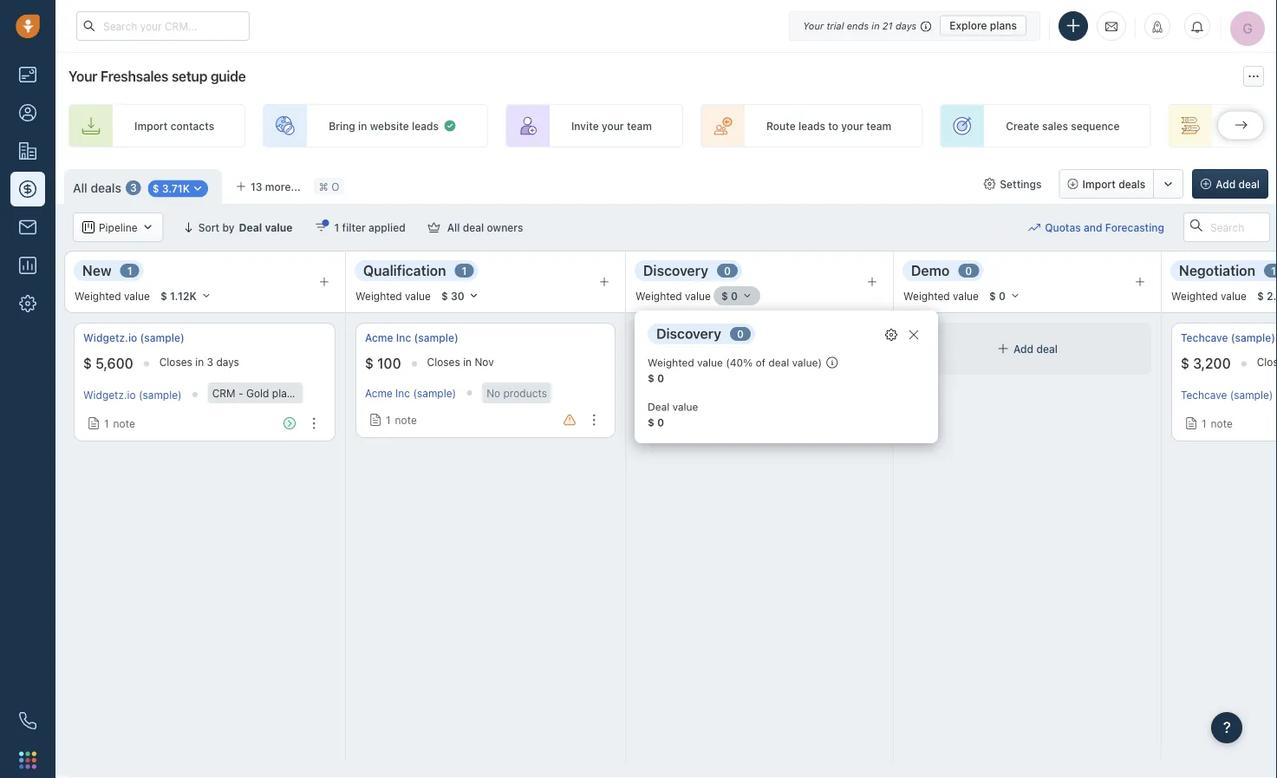 Task type: describe. For each thing, give the bounding box(es) containing it.
add deal inside button
[[1216, 178, 1260, 190]]

forecasting
[[1106, 221, 1165, 233]]

settings
[[1000, 178, 1042, 190]]

container_wx8msf4aqz5i3rn1 image inside all deal owners 'button'
[[428, 221, 440, 233]]

3 for deals
[[130, 182, 137, 194]]

to
[[829, 120, 839, 132]]

weighted value for qualification
[[356, 290, 431, 302]]

1 filter applied
[[334, 221, 406, 233]]

Search field
[[1184, 213, 1271, 242]]

quotas and forecasting link
[[1029, 213, 1182, 242]]

applied
[[369, 221, 406, 233]]

-
[[238, 387, 243, 399]]

1 down $ 5,600
[[104, 417, 109, 429]]

⌘ o
[[319, 180, 340, 193]]

sales
[[1043, 120, 1069, 132]]

1 your from the left
[[602, 120, 624, 132]]

set up yo link
[[1169, 104, 1278, 147]]

(sample) up closes in 3 days
[[140, 332, 185, 344]]

1.12k
[[170, 290, 197, 302]]

weighted value for demo
[[904, 290, 979, 302]]

$ 100
[[365, 355, 401, 372]]

import for import deals
[[1083, 178, 1116, 190]]

all deals 3
[[73, 181, 137, 195]]

ends
[[847, 20, 869, 31]]

note for $ 5,600
[[113, 417, 135, 429]]

container_wx8msf4aqz5i3rn1 image inside 'quotas and forecasting' link
[[1029, 221, 1041, 233]]

13 more...
[[251, 180, 301, 193]]

1 acme inc (sample) link from the top
[[365, 330, 459, 345]]

by
[[222, 221, 235, 233]]

weighted for demo
[[904, 290, 950, 302]]

add for demo
[[1014, 343, 1034, 355]]

1 up $ 30 button
[[462, 264, 467, 277]]

(sample) down closes in 3 days
[[139, 389, 182, 401]]

add deal button
[[1193, 169, 1269, 199]]

container_wx8msf4aqz5i3rn1 image inside discovery dialog
[[886, 329, 898, 341]]

all deal owners button
[[417, 213, 535, 242]]

phone element
[[10, 703, 45, 738]]

settings button
[[975, 169, 1051, 199]]

$ 0 button for demo
[[982, 286, 1029, 305]]

container_wx8msf4aqz5i3rn1 image inside 1 filter applied button
[[315, 221, 327, 233]]

discovery inside dialog
[[657, 325, 722, 342]]

crm - gold plan monthly (sample)
[[212, 387, 381, 399]]

(sample) up closes in nov
[[414, 332, 459, 344]]

add for discovery
[[746, 343, 766, 355]]

bring in website leads link
[[263, 104, 488, 147]]

1 right new
[[127, 264, 132, 277]]

invite your team link
[[506, 104, 683, 147]]

$ inside 'deal value $ 0'
[[648, 416, 655, 428]]

container_wx8msf4aqz5i3rn1 image down the demo
[[908, 329, 920, 341]]

o
[[331, 180, 340, 193]]

crm
[[212, 387, 236, 399]]

closes in 3 days
[[159, 356, 239, 368]]

0 inside 'deal value $ 0'
[[658, 416, 664, 428]]

2 horizontal spatial note
[[1211, 417, 1233, 429]]

$ 0 for demo
[[990, 290, 1006, 302]]

container_wx8msf4aqz5i3rn1 image down $ 5,600
[[88, 417, 100, 429]]

$ 0 inside discovery dialog
[[648, 372, 664, 384]]

closes for $ 5,600
[[159, 356, 192, 368]]

$ 0 for discovery
[[722, 290, 738, 302]]

deal value $ 0
[[648, 401, 699, 428]]

2 team from the left
[[867, 120, 892, 132]]

$ 1.12k button
[[153, 286, 219, 305]]

import contacts link
[[69, 104, 246, 147]]

and
[[1084, 221, 1103, 233]]

closes in nov
[[427, 356, 494, 368]]

3 for in
[[207, 356, 213, 368]]

1 down $ 3,200
[[1202, 417, 1207, 429]]

quotas and forecasting
[[1045, 221, 1165, 233]]

$ 30
[[441, 290, 465, 302]]

more...
[[265, 180, 301, 193]]

0 vertical spatial days
[[896, 20, 917, 31]]

2 acme inc (sample) from the top
[[365, 387, 456, 399]]

freshworks switcher image
[[19, 751, 36, 769]]

new
[[82, 262, 112, 279]]

2 acme from the top
[[365, 387, 393, 399]]

2 widgetz.io (sample) link from the top
[[83, 389, 182, 401]]

sequence
[[1071, 120, 1120, 132]]

freshsales
[[100, 68, 168, 85]]

of
[[756, 357, 766, 369]]

qualification
[[363, 262, 446, 279]]

create
[[1006, 120, 1040, 132]]

weighted for new
[[75, 290, 121, 302]]

demo
[[912, 262, 950, 279]]

2 widgetz.io from the top
[[83, 389, 136, 401]]

container_wx8msf4aqz5i3rn1 image inside $ 3.71k button
[[192, 182, 204, 195]]

create sales sequence link
[[940, 104, 1151, 147]]

setup
[[172, 68, 207, 85]]

13 more... button
[[226, 174, 310, 199]]

gold
[[246, 387, 269, 399]]

up
[[1254, 120, 1267, 132]]

import deals
[[1083, 178, 1146, 190]]

⌘
[[319, 180, 329, 193]]

create sales sequence
[[1006, 120, 1120, 132]]

2.5
[[1267, 290, 1278, 302]]

explore
[[950, 20, 988, 32]]

(sample) down clos
[[1231, 389, 1274, 401]]

container_wx8msf4aqz5i3rn1 image inside "bring in website leads" link
[[443, 119, 457, 133]]

0 horizontal spatial deal
[[239, 221, 262, 233]]

$ inside button
[[160, 290, 167, 302]]

add deal for discovery
[[746, 343, 790, 355]]

contacts
[[171, 120, 214, 132]]

sort
[[198, 221, 220, 233]]

deal inside button
[[1239, 178, 1260, 190]]

5,600
[[95, 355, 133, 372]]

invite
[[572, 120, 599, 132]]

$ 3.71k button
[[148, 180, 208, 197]]

deal inside 'button'
[[463, 221, 484, 233]]

yo
[[1270, 120, 1278, 132]]

quotas
[[1045, 221, 1081, 233]]

0 vertical spatial discovery
[[644, 262, 709, 279]]

2 widgetz.io (sample) from the top
[[83, 389, 182, 401]]

import deals button
[[1060, 169, 1155, 199]]

trial
[[827, 20, 844, 31]]

pipeline button
[[73, 213, 164, 242]]

set up yo
[[1235, 120, 1278, 132]]

21
[[883, 20, 893, 31]]

weighted value (40% of deal value)
[[648, 357, 822, 369]]

1 techcave from the top
[[1181, 332, 1229, 344]]

$ 2.5 button
[[1250, 286, 1278, 305]]

1 down 100
[[386, 414, 391, 426]]

filter
[[342, 221, 366, 233]]

bring
[[329, 120, 355, 132]]

$ 5,600
[[83, 355, 133, 372]]

bring in website leads
[[329, 120, 439, 132]]

value)
[[793, 357, 822, 369]]

owners
[[487, 221, 523, 233]]



Task type: locate. For each thing, give the bounding box(es) containing it.
1 vertical spatial your
[[69, 68, 97, 85]]

note down 100
[[395, 414, 417, 426]]

add
[[1216, 178, 1236, 190], [746, 343, 766, 355], [1014, 343, 1034, 355]]

1 horizontal spatial $ 0
[[722, 290, 738, 302]]

pipeline
[[99, 221, 138, 233]]

deals up pipeline
[[91, 181, 121, 195]]

2 your from the left
[[842, 120, 864, 132]]

weighted value for discovery
[[636, 290, 711, 302]]

your for your trial ends in 21 days
[[803, 20, 824, 31]]

$ 3,200
[[1181, 355, 1231, 372]]

guide
[[211, 68, 246, 85]]

1 widgetz.io (sample) from the top
[[83, 332, 185, 344]]

your
[[803, 20, 824, 31], [69, 68, 97, 85]]

deals for all
[[91, 181, 121, 195]]

Search your CRM... text field
[[76, 11, 250, 41]]

(40%
[[726, 357, 753, 369]]

1 vertical spatial days
[[216, 356, 239, 368]]

acme up '$ 100'
[[365, 332, 393, 344]]

0 vertical spatial all
[[73, 181, 87, 195]]

phone image
[[19, 712, 36, 729]]

1 vertical spatial acme inc (sample)
[[365, 387, 456, 399]]

in down $ 1.12k button
[[195, 356, 204, 368]]

weighted for discovery
[[636, 290, 682, 302]]

explore plans
[[950, 20, 1017, 32]]

1 horizontal spatial leads
[[799, 120, 826, 132]]

note for $ 100
[[395, 414, 417, 426]]

deal inside discovery dialog
[[769, 357, 790, 369]]

monthly
[[296, 387, 335, 399]]

in for bring in website leads
[[358, 120, 367, 132]]

all left owners
[[447, 221, 460, 233]]

import contacts
[[134, 120, 214, 132]]

add inside button
[[1216, 178, 1236, 190]]

deals up 'forecasting'
[[1119, 178, 1146, 190]]

1 vertical spatial 3
[[207, 356, 213, 368]]

$ inside popup button
[[152, 182, 159, 195]]

0 vertical spatial 3
[[130, 182, 137, 194]]

1 $ 0 button from the left
[[714, 286, 761, 305]]

container_wx8msf4aqz5i3rn1 image
[[443, 119, 457, 133], [315, 221, 327, 233], [886, 329, 898, 341], [730, 343, 742, 355], [998, 343, 1010, 355], [370, 414, 382, 426]]

(sample) up clos
[[1232, 332, 1276, 344]]

acme inc (sample) link up 100
[[365, 330, 459, 345]]

2 acme inc (sample) link from the top
[[365, 387, 456, 399]]

$ 3.71k
[[152, 182, 190, 195]]

1 horizontal spatial team
[[867, 120, 892, 132]]

(sample) down closes in nov
[[413, 387, 456, 399]]

techcave (sample) link
[[1181, 330, 1276, 345], [1181, 389, 1274, 401]]

route leads to your team
[[767, 120, 892, 132]]

13
[[251, 180, 262, 193]]

team
[[627, 120, 652, 132], [867, 120, 892, 132]]

1 leads from the left
[[412, 120, 439, 132]]

1 horizontal spatial deals
[[1119, 178, 1146, 190]]

widgetz.io (sample)
[[83, 332, 185, 344], [83, 389, 182, 401]]

nov
[[475, 356, 494, 368]]

container_wx8msf4aqz5i3rn1 image left pipeline
[[82, 221, 95, 233]]

weighted value for new
[[75, 290, 150, 302]]

1 vertical spatial import
[[1083, 178, 1116, 190]]

1 vertical spatial inc
[[396, 387, 410, 399]]

$ 0 button for discovery
[[714, 286, 761, 305]]

discovery dialog
[[635, 311, 939, 443]]

1 up 2.5
[[1272, 264, 1277, 277]]

$ 3.71k button
[[143, 178, 213, 198]]

0 horizontal spatial import
[[134, 120, 168, 132]]

0 vertical spatial inc
[[396, 332, 411, 344]]

deal
[[1239, 178, 1260, 190], [463, 221, 484, 233], [769, 343, 790, 355], [1037, 343, 1058, 355], [769, 357, 790, 369]]

all up pipeline dropdown button at the left top
[[73, 181, 87, 195]]

0 vertical spatial techcave (sample)
[[1181, 332, 1276, 344]]

0 vertical spatial deal
[[239, 221, 262, 233]]

no products
[[487, 387, 547, 399]]

1 horizontal spatial import
[[1083, 178, 1116, 190]]

acme inc (sample) up 100
[[365, 332, 459, 344]]

container_wx8msf4aqz5i3rn1 image right applied
[[428, 221, 440, 233]]

add deal
[[1216, 178, 1260, 190], [746, 343, 790, 355], [1014, 343, 1058, 355]]

your trial ends in 21 days
[[803, 20, 917, 31]]

1 inside button
[[334, 221, 339, 233]]

1
[[334, 221, 339, 233], [127, 264, 132, 277], [462, 264, 467, 277], [1272, 264, 1277, 277], [386, 414, 391, 426], [104, 417, 109, 429], [1202, 417, 1207, 429]]

1 note down 3,200
[[1202, 417, 1233, 429]]

1 vertical spatial widgetz.io
[[83, 389, 136, 401]]

1 horizontal spatial add deal
[[1014, 343, 1058, 355]]

deals inside button
[[1119, 178, 1146, 190]]

days up crm
[[216, 356, 239, 368]]

2 closes from the left
[[427, 356, 460, 368]]

your
[[602, 120, 624, 132], [842, 120, 864, 132]]

widgetz.io
[[83, 332, 137, 344], [83, 389, 136, 401]]

inc down 100
[[396, 387, 410, 399]]

techcave (sample) link up 3,200
[[1181, 330, 1276, 345]]

1 widgetz.io (sample) link from the top
[[83, 330, 185, 345]]

0 horizontal spatial $ 0 button
[[714, 286, 761, 305]]

weighted for qualification
[[356, 290, 402, 302]]

widgetz.io up $ 5,600
[[83, 332, 137, 344]]

1 horizontal spatial all
[[447, 221, 460, 233]]

0 horizontal spatial 1 note
[[104, 417, 135, 429]]

0 horizontal spatial deals
[[91, 181, 121, 195]]

acme inc (sample) link
[[365, 330, 459, 345], [365, 387, 456, 399]]

3 right all deals link
[[130, 182, 137, 194]]

weighted value for negotiation
[[1172, 290, 1247, 302]]

note down 5,600
[[113, 417, 135, 429]]

in for closes in 3 days
[[195, 356, 204, 368]]

closes right 5,600
[[159, 356, 192, 368]]

your right "to"
[[842, 120, 864, 132]]

3 inside all deals 3
[[130, 182, 137, 194]]

plans
[[990, 20, 1017, 32]]

0 horizontal spatial note
[[113, 417, 135, 429]]

techcave (sample) up 3,200
[[1181, 332, 1276, 344]]

1 vertical spatial widgetz.io (sample) link
[[83, 389, 182, 401]]

(sample) down '$ 100'
[[338, 387, 381, 399]]

clos
[[1257, 356, 1278, 368]]

0 vertical spatial widgetz.io (sample)
[[83, 332, 185, 344]]

note down 3,200
[[1211, 417, 1233, 429]]

0 horizontal spatial leads
[[412, 120, 439, 132]]

products
[[504, 387, 547, 399]]

$
[[152, 182, 159, 195], [160, 290, 167, 302], [441, 290, 448, 302], [722, 290, 728, 302], [990, 290, 996, 302], [1258, 290, 1264, 302], [83, 355, 92, 372], [365, 355, 374, 372], [1181, 355, 1190, 372], [648, 372, 655, 384], [648, 416, 655, 428]]

all
[[73, 181, 87, 195], [447, 221, 460, 233]]

your left freshsales
[[69, 68, 97, 85]]

days right 21
[[896, 20, 917, 31]]

2 leads from the left
[[799, 120, 826, 132]]

1 note for $ 5,600
[[104, 417, 135, 429]]

all for deals
[[73, 181, 87, 195]]

all deals link
[[73, 179, 121, 197]]

0 vertical spatial acme inc (sample)
[[365, 332, 459, 344]]

2 weighted value from the left
[[356, 290, 431, 302]]

$ 2.5
[[1258, 290, 1278, 302]]

widgetz.io (sample) link
[[83, 330, 185, 345], [83, 389, 182, 401]]

all for deal
[[447, 221, 460, 233]]

container_wx8msf4aqz5i3rn1 image right pipeline
[[142, 221, 154, 233]]

import
[[134, 120, 168, 132], [1083, 178, 1116, 190]]

4 weighted value from the left
[[904, 290, 979, 302]]

import up 'quotas and forecasting'
[[1083, 178, 1116, 190]]

in for closes in nov
[[463, 356, 472, 368]]

1 inc from the top
[[396, 332, 411, 344]]

widgetz.io (sample) link down 5,600
[[83, 389, 182, 401]]

container_wx8msf4aqz5i3rn1 image right 3.71k
[[192, 182, 204, 195]]

1 vertical spatial techcave (sample) link
[[1181, 389, 1274, 401]]

leads left "to"
[[799, 120, 826, 132]]

acme inc (sample) down 100
[[365, 387, 456, 399]]

0 vertical spatial techcave
[[1181, 332, 1229, 344]]

acme
[[365, 332, 393, 344], [365, 387, 393, 399]]

1 note for $ 100
[[386, 414, 417, 426]]

days
[[896, 20, 917, 31], [216, 356, 239, 368]]

1 vertical spatial techcave (sample)
[[1181, 389, 1274, 401]]

1 closes from the left
[[159, 356, 192, 368]]

1 horizontal spatial note
[[395, 414, 417, 426]]

3 weighted value from the left
[[636, 290, 711, 302]]

1 horizontal spatial deal
[[648, 401, 670, 413]]

weighted for negotiation
[[1172, 290, 1218, 302]]

add deal for demo
[[1014, 343, 1058, 355]]

0 vertical spatial widgetz.io
[[83, 332, 137, 344]]

1 vertical spatial acme inc (sample) link
[[365, 387, 456, 399]]

closes left nov
[[427, 356, 460, 368]]

import left contacts
[[134, 120, 168, 132]]

3
[[130, 182, 137, 194], [207, 356, 213, 368]]

2 horizontal spatial 1 note
[[1202, 417, 1233, 429]]

import for import contacts
[[134, 120, 168, 132]]

$ 0 button
[[714, 286, 761, 305], [982, 286, 1029, 305]]

techcave (sample) link down 3,200
[[1181, 389, 1274, 401]]

0 vertical spatial techcave (sample) link
[[1181, 330, 1276, 345]]

deal
[[239, 221, 262, 233], [648, 401, 670, 413]]

invite your team
[[572, 120, 652, 132]]

widgetz.io (sample) down 5,600
[[83, 389, 182, 401]]

0 horizontal spatial all
[[73, 181, 87, 195]]

1 horizontal spatial 3
[[207, 356, 213, 368]]

your freshsales setup guide
[[69, 68, 246, 85]]

0 vertical spatial widgetz.io (sample) link
[[83, 330, 185, 345]]

0 vertical spatial acme
[[365, 332, 393, 344]]

1 vertical spatial widgetz.io (sample)
[[83, 389, 182, 401]]

1 vertical spatial techcave
[[1181, 389, 1228, 401]]

import inside button
[[1083, 178, 1116, 190]]

weighted value
[[75, 290, 150, 302], [356, 290, 431, 302], [636, 290, 711, 302], [904, 290, 979, 302], [1172, 290, 1247, 302]]

1 techcave (sample) from the top
[[1181, 332, 1276, 344]]

container_wx8msf4aqz5i3rn1 image left quotas
[[1029, 221, 1041, 233]]

set
[[1235, 120, 1251, 132]]

0 horizontal spatial $ 0
[[648, 372, 664, 384]]

(sample)
[[140, 332, 185, 344], [414, 332, 459, 344], [1232, 332, 1276, 344], [413, 387, 456, 399], [338, 387, 381, 399], [139, 389, 182, 401], [1231, 389, 1274, 401]]

2 horizontal spatial $ 0
[[990, 290, 1006, 302]]

widgetz.io (sample) up 5,600
[[83, 332, 185, 344]]

1 note down 5,600
[[104, 417, 135, 429]]

$ 0
[[722, 290, 738, 302], [990, 290, 1006, 302], [648, 372, 664, 384]]

route leads to your team link
[[701, 104, 923, 147]]

2 inc from the top
[[396, 387, 410, 399]]

your left "trial"
[[803, 20, 824, 31]]

5 weighted value from the left
[[1172, 290, 1247, 302]]

0 vertical spatial your
[[803, 20, 824, 31]]

1 horizontal spatial 1 note
[[386, 414, 417, 426]]

discovery
[[644, 262, 709, 279], [657, 325, 722, 342]]

widgetz.io down $ 5,600
[[83, 389, 136, 401]]

2 techcave from the top
[[1181, 389, 1228, 401]]

deals for import
[[1119, 178, 1146, 190]]

container_wx8msf4aqz5i3rn1 image left settings on the top right of page
[[984, 178, 996, 190]]

your right invite
[[602, 120, 624, 132]]

route
[[767, 120, 796, 132]]

leads right website
[[412, 120, 439, 132]]

1 horizontal spatial your
[[803, 20, 824, 31]]

weighted inside discovery dialog
[[648, 357, 695, 369]]

1 horizontal spatial $ 0 button
[[982, 286, 1029, 305]]

2 techcave (sample) from the top
[[1181, 389, 1274, 401]]

container_wx8msf4aqz5i3rn1 image
[[984, 178, 996, 190], [192, 182, 204, 195], [82, 221, 95, 233], [142, 221, 154, 233], [428, 221, 440, 233], [1029, 221, 1041, 233], [908, 329, 920, 341], [827, 357, 839, 369], [88, 417, 100, 429], [1186, 417, 1198, 429]]

3 up crm
[[207, 356, 213, 368]]

techcave (sample) down 3,200
[[1181, 389, 1274, 401]]

1 acme inc (sample) from the top
[[365, 332, 459, 344]]

in right bring
[[358, 120, 367, 132]]

sort by deal value
[[198, 221, 293, 233]]

0 horizontal spatial days
[[216, 356, 239, 368]]

1 acme from the top
[[365, 332, 393, 344]]

1 vertical spatial acme
[[365, 387, 393, 399]]

0 vertical spatial import
[[134, 120, 168, 132]]

100
[[377, 355, 401, 372]]

container_wx8msf4aqz5i3rn1 image inside settings popup button
[[984, 178, 996, 190]]

1 horizontal spatial add
[[1014, 343, 1034, 355]]

widgetz.io (sample) link up 5,600
[[83, 330, 185, 345]]

2 $ 0 button from the left
[[982, 286, 1029, 305]]

closes for $ 100
[[427, 356, 460, 368]]

0 horizontal spatial 3
[[130, 182, 137, 194]]

techcave up $ 3,200
[[1181, 332, 1229, 344]]

acme inc (sample) link down 100
[[365, 387, 456, 399]]

note
[[395, 414, 417, 426], [113, 417, 135, 429], [1211, 417, 1233, 429]]

all inside 'button'
[[447, 221, 460, 233]]

0 horizontal spatial add deal
[[746, 343, 790, 355]]

$ 1.12k
[[160, 290, 197, 302]]

acme inc (sample)
[[365, 332, 459, 344], [365, 387, 456, 399]]

1 horizontal spatial days
[[896, 20, 917, 31]]

1 left 'filter'
[[334, 221, 339, 233]]

1 horizontal spatial closes
[[427, 356, 460, 368]]

1 weighted value from the left
[[75, 290, 150, 302]]

$ inside button
[[1258, 290, 1264, 302]]

techcave down $ 3,200
[[1181, 389, 1228, 401]]

$ 30 button
[[434, 286, 487, 305]]

in left 21
[[872, 20, 880, 31]]

deal inside 'deal value $ 0'
[[648, 401, 670, 413]]

explore plans link
[[940, 15, 1027, 36]]

1 techcave (sample) link from the top
[[1181, 330, 1276, 345]]

1 vertical spatial discovery
[[657, 325, 722, 342]]

in left nov
[[463, 356, 472, 368]]

3.71k
[[162, 182, 190, 195]]

send email image
[[1106, 19, 1118, 33]]

0 horizontal spatial your
[[602, 120, 624, 132]]

import deals group
[[1060, 169, 1184, 199]]

30
[[451, 290, 465, 302]]

1 team from the left
[[627, 120, 652, 132]]

3,200
[[1194, 355, 1231, 372]]

what's new image
[[1152, 21, 1164, 33]]

0 horizontal spatial closes
[[159, 356, 192, 368]]

1 note down 100
[[386, 414, 417, 426]]

inc up 100
[[396, 332, 411, 344]]

no
[[487, 387, 501, 399]]

team right invite
[[627, 120, 652, 132]]

0 vertical spatial acme inc (sample) link
[[365, 330, 459, 345]]

0 horizontal spatial team
[[627, 120, 652, 132]]

container_wx8msf4aqz5i3rn1 image right value)
[[827, 357, 839, 369]]

0 horizontal spatial add
[[746, 343, 766, 355]]

techcave (sample)
[[1181, 332, 1276, 344], [1181, 389, 1274, 401]]

2 horizontal spatial add
[[1216, 178, 1236, 190]]

techcave
[[1181, 332, 1229, 344], [1181, 389, 1228, 401]]

0 horizontal spatial your
[[69, 68, 97, 85]]

2 horizontal spatial add deal
[[1216, 178, 1260, 190]]

1 vertical spatial all
[[447, 221, 460, 233]]

container_wx8msf4aqz5i3rn1 image down $ 3,200
[[1186, 417, 1198, 429]]

team right "to"
[[867, 120, 892, 132]]

1 widgetz.io from the top
[[83, 332, 137, 344]]

1 horizontal spatial your
[[842, 120, 864, 132]]

1 vertical spatial deal
[[648, 401, 670, 413]]

value inside 'deal value $ 0'
[[673, 401, 699, 413]]

acme down '$ 100'
[[365, 387, 393, 399]]

deals
[[1119, 178, 1146, 190], [91, 181, 121, 195]]

your for your freshsales setup guide
[[69, 68, 97, 85]]

all deal owners
[[447, 221, 523, 233]]

2 techcave (sample) link from the top
[[1181, 389, 1274, 401]]



Task type: vqa. For each thing, say whether or not it's contained in the screenshot.
the associated with right
no



